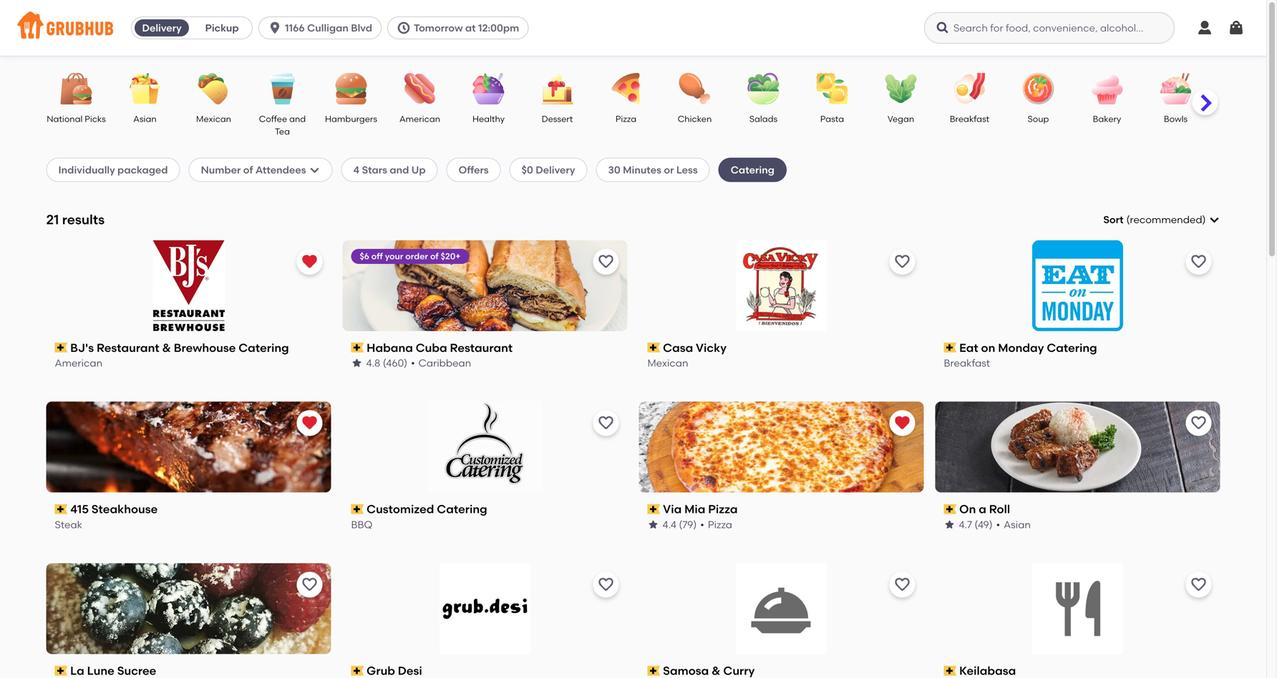 Task type: vqa. For each thing, say whether or not it's contained in the screenshot.


Task type: locate. For each thing, give the bounding box(es) containing it.
habana cuba restaurant logo image
[[343, 240, 628, 331]]

dessert image
[[532, 73, 583, 105]]

your
[[385, 251, 403, 262]]

1 horizontal spatial •
[[701, 519, 705, 531]]

brewhouse
[[174, 341, 236, 355]]

save this restaurant button for customized catering logo
[[593, 411, 619, 437]]

tea
[[275, 126, 290, 137]]

and
[[289, 114, 306, 124], [390, 164, 409, 176]]

casa vicky
[[663, 341, 727, 355]]

4.4 (79)
[[663, 519, 697, 531]]

svg image
[[1197, 19, 1214, 37], [268, 21, 282, 35], [397, 21, 411, 35], [936, 21, 950, 35], [309, 164, 321, 176]]

on a roll
[[960, 503, 1011, 517]]

& inside samosa & curry "link"
[[712, 665, 721, 679]]

1 horizontal spatial of
[[430, 251, 439, 262]]

save this restaurant image for keilabasa
[[1191, 577, 1208, 594]]

american down bj's
[[55, 357, 102, 369]]

415 steakhouse logo image
[[46, 402, 331, 493]]

american
[[400, 114, 440, 124], [55, 357, 102, 369]]

save this restaurant image for eat on monday catering
[[1191, 253, 1208, 271]]

restaurant up 'caribbean'
[[450, 341, 513, 355]]

& left curry
[[712, 665, 721, 679]]

subscription pass image inside samosa & curry "link"
[[648, 667, 660, 677]]

sort
[[1104, 214, 1124, 226]]

1 horizontal spatial svg image
[[1228, 19, 1245, 37]]

save this restaurant button for "on a roll logo"
[[1186, 411, 1212, 437]]

0 horizontal spatial svg image
[[1209, 214, 1221, 226]]

pizza image
[[601, 73, 651, 105]]

subscription pass image for la
[[55, 667, 67, 677]]

asian down roll
[[1004, 519, 1031, 531]]

subscription pass image inside la lune sucree "link"
[[55, 667, 67, 677]]

subscription pass image left on
[[944, 505, 957, 515]]

415
[[70, 503, 89, 517]]

and up "tea"
[[289, 114, 306, 124]]

cuba
[[416, 341, 447, 355]]

svg image inside tomorrow at 12:00pm button
[[397, 21, 411, 35]]

save this restaurant image
[[598, 253, 615, 271], [894, 253, 911, 271], [1191, 253, 1208, 271], [598, 415, 615, 432], [301, 577, 318, 594]]

1 horizontal spatial restaurant
[[450, 341, 513, 355]]

save this restaurant button for la lune sucree logo
[[297, 573, 323, 598]]

save this restaurant button for keilabasa logo
[[1186, 573, 1212, 598]]

0 vertical spatial of
[[243, 164, 253, 176]]

catering down the salads
[[731, 164, 775, 176]]

1 horizontal spatial star icon image
[[648, 520, 659, 531]]

svg image
[[1228, 19, 1245, 37], [1209, 214, 1221, 226]]

0 horizontal spatial &
[[162, 341, 171, 355]]

subscription pass image left la
[[55, 667, 67, 677]]

subscription pass image
[[55, 343, 67, 353], [351, 343, 364, 353], [648, 505, 660, 515], [944, 505, 957, 515], [648, 667, 660, 677]]

$6 off your order of $20+
[[360, 251, 461, 262]]

subscription pass image
[[648, 343, 660, 353], [944, 343, 957, 353], [55, 505, 67, 515], [351, 505, 364, 515], [55, 667, 67, 677], [351, 667, 364, 677], [944, 667, 957, 677]]

picks
[[85, 114, 106, 124]]

subscription pass image up steak
[[55, 505, 67, 515]]

via mia pizza link
[[648, 502, 916, 518]]

(79)
[[679, 519, 697, 531]]

pizza up • pizza
[[709, 503, 738, 517]]

steak
[[55, 519, 82, 531]]

catering right the brewhouse
[[239, 341, 289, 355]]

1 vertical spatial pizza
[[709, 503, 738, 517]]

• asian
[[997, 519, 1031, 531]]

subscription pass image left keilabasa
[[944, 667, 957, 677]]

save this restaurant button for casa vicky logo
[[890, 249, 916, 275]]

soup
[[1028, 114, 1049, 124]]

and left up
[[390, 164, 409, 176]]

• right (79)
[[701, 519, 705, 531]]

subscription pass image left eat
[[944, 343, 957, 353]]

subscription pass image left grub
[[351, 667, 364, 677]]

asian image
[[120, 73, 170, 105]]

1 horizontal spatial mexican
[[648, 357, 689, 369]]

svg image left 1166
[[268, 21, 282, 35]]

customized
[[367, 503, 434, 517]]

2 restaurant from the left
[[450, 341, 513, 355]]

restaurant right bj's
[[97, 341, 159, 355]]

subscription pass image for customized
[[351, 505, 364, 515]]

• right (49)
[[997, 519, 1001, 531]]

offers
[[459, 164, 489, 176]]

recommended
[[1130, 214, 1203, 226]]

0 horizontal spatial restaurant
[[97, 341, 159, 355]]

1 vertical spatial of
[[430, 251, 439, 262]]

1 vertical spatial &
[[712, 665, 721, 679]]

la lune sucree logo image
[[46, 564, 331, 655]]

none field containing sort
[[1104, 213, 1221, 227]]

american image
[[395, 73, 445, 105]]

on
[[982, 341, 996, 355]]

off
[[372, 251, 383, 262]]

pizza down via mia pizza
[[708, 519, 733, 531]]

of right number
[[243, 164, 253, 176]]

• for a
[[997, 519, 1001, 531]]

subscription pass image up bbq
[[351, 505, 364, 515]]

eat on monday catering
[[960, 341, 1098, 355]]

1 restaurant from the left
[[97, 341, 159, 355]]

•
[[411, 357, 415, 369], [701, 519, 705, 531], [997, 519, 1001, 531]]

pickup button
[[192, 16, 252, 39]]

svg image right attendees
[[309, 164, 321, 176]]

0 vertical spatial mexican
[[196, 114, 231, 124]]

grub desi
[[367, 665, 422, 679]]

1 horizontal spatial asian
[[1004, 519, 1031, 531]]

2 horizontal spatial •
[[997, 519, 1001, 531]]

subscription pass image left "casa"
[[648, 343, 660, 353]]

subscription pass image inside casa vicky link
[[648, 343, 660, 353]]

0 vertical spatial svg image
[[1228, 19, 1245, 37]]

saved restaurant button for bj's restaurant & brewhouse catering
[[297, 249, 323, 275]]

asian down asian image
[[133, 114, 157, 124]]

0 horizontal spatial delivery
[[142, 22, 182, 34]]

Search for food, convenience, alcohol... search field
[[925, 12, 1175, 44]]

of left $20+
[[430, 251, 439, 262]]

svg image left tomorrow
[[397, 21, 411, 35]]

0 vertical spatial american
[[400, 114, 440, 124]]

hamburgers
[[325, 114, 377, 124]]

order
[[406, 251, 428, 262]]

1 vertical spatial asian
[[1004, 519, 1031, 531]]

subscription pass image inside bj's restaurant & brewhouse catering link
[[55, 343, 67, 353]]

delivery inside button
[[142, 22, 182, 34]]

vegan image
[[876, 73, 926, 105]]

subscription pass image left via
[[648, 505, 660, 515]]

415 steakhouse link
[[55, 502, 323, 518]]

• right '(460)'
[[411, 357, 415, 369]]

1 vertical spatial american
[[55, 357, 102, 369]]

1 horizontal spatial delivery
[[536, 164, 575, 176]]

0 horizontal spatial asian
[[133, 114, 157, 124]]

& left the brewhouse
[[162, 341, 171, 355]]

sort ( recommended )
[[1104, 214, 1206, 226]]

via
[[663, 503, 682, 517]]

keilabasa logo image
[[1033, 564, 1124, 655]]

breakfast down breakfast image
[[950, 114, 990, 124]]

2 saved restaurant image from the top
[[301, 415, 318, 432]]

• pizza
[[701, 519, 733, 531]]

subscription pass image left 'habana'
[[351, 343, 364, 353]]

subscription pass image inside 415 steakhouse "link"
[[55, 505, 67, 515]]

subscription pass image inside the via mia pizza link
[[648, 505, 660, 515]]

0 vertical spatial breakfast
[[950, 114, 990, 124]]

star icon image
[[351, 358, 363, 369], [648, 520, 659, 531], [944, 520, 956, 531]]

subscription pass image inside on a roll link
[[944, 505, 957, 515]]

subscription pass image inside habana cuba restaurant link
[[351, 343, 364, 353]]

subscription pass image inside customized catering link
[[351, 505, 364, 515]]

subscription pass image inside eat on monday catering "link"
[[944, 343, 957, 353]]

$20+
[[441, 251, 461, 262]]

mexican down "casa"
[[648, 357, 689, 369]]

&
[[162, 341, 171, 355], [712, 665, 721, 679]]

healthy image
[[464, 73, 514, 105]]

catering right the monday
[[1047, 341, 1098, 355]]

1 horizontal spatial and
[[390, 164, 409, 176]]

subscription pass image for grub
[[351, 667, 364, 677]]

4.7
[[959, 519, 973, 531]]

asian
[[133, 114, 157, 124], [1004, 519, 1031, 531]]

mia
[[685, 503, 706, 517]]

star icon image left 4.8
[[351, 358, 363, 369]]

subscription pass image for on a roll
[[944, 505, 957, 515]]

pizza down pizza image
[[616, 114, 637, 124]]

0 vertical spatial delivery
[[142, 22, 182, 34]]

1166 culligan blvd button
[[259, 16, 387, 39]]

12:00pm
[[478, 22, 519, 34]]

mexican
[[196, 114, 231, 124], [648, 357, 689, 369]]

breakfast
[[950, 114, 990, 124], [944, 357, 991, 369]]

saved restaurant image
[[301, 253, 318, 271], [301, 415, 318, 432]]

1 vertical spatial saved restaurant image
[[301, 415, 318, 432]]

1 horizontal spatial &
[[712, 665, 721, 679]]

subscription pass image left bj's
[[55, 343, 67, 353]]

0 vertical spatial &
[[162, 341, 171, 355]]

curry
[[724, 665, 755, 679]]

0 vertical spatial pizza
[[616, 114, 637, 124]]

1 vertical spatial and
[[390, 164, 409, 176]]

and inside coffee and tea
[[289, 114, 306, 124]]

1 vertical spatial svg image
[[1209, 214, 1221, 226]]

0 vertical spatial asian
[[133, 114, 157, 124]]

30
[[608, 164, 621, 176]]

save this restaurant image for grub desi
[[598, 577, 615, 594]]

0 horizontal spatial •
[[411, 357, 415, 369]]

la lune sucree
[[70, 665, 156, 679]]

american down american image
[[400, 114, 440, 124]]

saved restaurant button
[[297, 249, 323, 275], [297, 411, 323, 437], [890, 411, 916, 437]]

dessert
[[542, 114, 573, 124]]

0 horizontal spatial mexican
[[196, 114, 231, 124]]

subscription pass image inside grub desi link
[[351, 667, 364, 677]]

subscription pass image for via mia pizza
[[648, 505, 660, 515]]

0 horizontal spatial star icon image
[[351, 358, 363, 369]]

delivery left pickup
[[142, 22, 182, 34]]

keilabasa
[[960, 665, 1016, 679]]

1 horizontal spatial american
[[400, 114, 440, 124]]

star icon image left 4.4
[[648, 520, 659, 531]]

bbq
[[351, 519, 373, 531]]

national picks image
[[51, 73, 101, 105]]

breakfast down eat
[[944, 357, 991, 369]]

0 vertical spatial saved restaurant image
[[301, 253, 318, 271]]

on a roll link
[[944, 502, 1212, 518]]

subscription pass image for eat
[[944, 343, 957, 353]]

lune
[[87, 665, 114, 679]]

samosa & curry link
[[648, 664, 916, 679]]

eat on monday catering link
[[944, 340, 1212, 356]]

mexican down mexican image
[[196, 114, 231, 124]]

subscription pass image for 415
[[55, 505, 67, 515]]

0 horizontal spatial and
[[289, 114, 306, 124]]

None field
[[1104, 213, 1221, 227]]

save this restaurant image
[[1191, 415, 1208, 432], [598, 577, 615, 594], [894, 577, 911, 594], [1191, 577, 1208, 594]]

soup image
[[1014, 73, 1064, 105]]

saved restaurant button for 415 steakhouse
[[297, 411, 323, 437]]

delivery right $0
[[536, 164, 575, 176]]

vicky
[[696, 341, 727, 355]]

results
[[62, 212, 105, 228]]

subscription pass image left samosa
[[648, 667, 660, 677]]

catering
[[731, 164, 775, 176], [239, 341, 289, 355], [1047, 341, 1098, 355], [437, 503, 488, 517]]

bj's restaurant & brewhouse catering logo image
[[153, 240, 225, 331]]

star icon image left 4.7
[[944, 520, 956, 531]]

saved restaurant button for via mia pizza
[[890, 411, 916, 437]]

restaurant
[[97, 341, 159, 355], [450, 341, 513, 355]]

subscription pass image for casa
[[648, 343, 660, 353]]

pizza
[[616, 114, 637, 124], [709, 503, 738, 517], [708, 519, 733, 531]]

0 vertical spatial and
[[289, 114, 306, 124]]

star icon image for habana
[[351, 358, 363, 369]]

coffee and tea
[[259, 114, 306, 137]]

2 horizontal spatial star icon image
[[944, 520, 956, 531]]

(
[[1127, 214, 1130, 226]]

of
[[243, 164, 253, 176], [430, 251, 439, 262]]

1 saved restaurant image from the top
[[301, 253, 318, 271]]

0 horizontal spatial of
[[243, 164, 253, 176]]

subscription pass image for samosa & curry
[[648, 667, 660, 677]]

subscription pass image for bj's restaurant & brewhouse catering
[[55, 343, 67, 353]]

saved restaurant image for 415 steakhouse
[[301, 415, 318, 432]]

4.8 (460)
[[366, 357, 408, 369]]



Task type: describe. For each thing, give the bounding box(es) containing it.
eat on monday catering logo image
[[1033, 240, 1124, 331]]

coffee and tea image
[[257, 73, 308, 105]]

on
[[960, 503, 976, 517]]

culligan
[[307, 22, 349, 34]]

30 minutes or less
[[608, 164, 698, 176]]

pasta
[[821, 114, 844, 124]]

1 vertical spatial mexican
[[648, 357, 689, 369]]

save this restaurant button for samosa & curry logo
[[890, 573, 916, 598]]

customized catering
[[367, 503, 488, 517]]

0 horizontal spatial american
[[55, 357, 102, 369]]

healthy
[[473, 114, 505, 124]]

pasta image
[[807, 73, 858, 105]]

bowls image
[[1151, 73, 1201, 105]]

21 results
[[46, 212, 105, 228]]

1166
[[285, 22, 305, 34]]

minutes
[[623, 164, 662, 176]]

4.8
[[366, 357, 381, 369]]

21
[[46, 212, 59, 228]]

svg image up breakfast image
[[936, 21, 950, 35]]

samosa
[[663, 665, 709, 679]]

subscription pass image inside keilabasa link
[[944, 667, 957, 677]]

la lune sucree link
[[55, 664, 323, 679]]

save this restaurant image for casa vicky
[[894, 253, 911, 271]]

monday
[[999, 341, 1045, 355]]

national picks
[[47, 114, 106, 124]]

number
[[201, 164, 241, 176]]

salads
[[750, 114, 778, 124]]

habana cuba restaurant link
[[351, 340, 619, 356]]

)
[[1203, 214, 1206, 226]]

1 vertical spatial breakfast
[[944, 357, 991, 369]]

stars
[[362, 164, 387, 176]]

save this restaurant image for samosa & curry
[[894, 577, 911, 594]]

star icon image for on
[[944, 520, 956, 531]]

desi
[[398, 665, 422, 679]]

saved restaurant image
[[894, 415, 911, 432]]

• for cuba
[[411, 357, 415, 369]]

svg image inside main navigation navigation
[[1228, 19, 1245, 37]]

keilabasa link
[[944, 664, 1212, 679]]

svg image inside field
[[1209, 214, 1221, 226]]

salads image
[[739, 73, 789, 105]]

svg image inside 1166 culligan blvd button
[[268, 21, 282, 35]]

samosa & curry logo image
[[736, 564, 827, 655]]

bj's
[[70, 341, 94, 355]]

$6
[[360, 251, 369, 262]]

4 stars and up
[[353, 164, 426, 176]]

$0 delivery
[[522, 164, 575, 176]]

sucree
[[117, 665, 156, 679]]

samosa & curry
[[663, 665, 755, 679]]

chicken image
[[670, 73, 720, 105]]

bakery image
[[1082, 73, 1133, 105]]

tomorrow at 12:00pm button
[[387, 16, 534, 39]]

on a roll logo image
[[936, 402, 1221, 493]]

saved restaurant image for bj's restaurant & brewhouse catering
[[301, 253, 318, 271]]

catering right customized
[[437, 503, 488, 517]]

2 vertical spatial pizza
[[708, 519, 733, 531]]

casa
[[663, 341, 693, 355]]

bakery
[[1093, 114, 1122, 124]]

chicken
[[678, 114, 712, 124]]

delivery button
[[132, 16, 192, 39]]

main navigation navigation
[[0, 0, 1267, 56]]

(460)
[[383, 357, 408, 369]]

less
[[677, 164, 698, 176]]

4
[[353, 164, 360, 176]]

steakhouse
[[91, 503, 158, 517]]

• caribbean
[[411, 357, 471, 369]]

$0
[[522, 164, 533, 176]]

4.7 (49)
[[959, 519, 993, 531]]

4.4
[[663, 519, 677, 531]]

tomorrow
[[414, 22, 463, 34]]

star icon image for via
[[648, 520, 659, 531]]

habana cuba restaurant
[[367, 341, 513, 355]]

pickup
[[205, 22, 239, 34]]

attendees
[[256, 164, 306, 176]]

save this restaurant button for grub desi logo
[[593, 573, 619, 598]]

eat
[[960, 341, 979, 355]]

individually
[[58, 164, 115, 176]]

blvd
[[351, 22, 372, 34]]

via mia pizza logo image
[[639, 402, 924, 493]]

restaurant inside bj's restaurant & brewhouse catering link
[[97, 341, 159, 355]]

roll
[[990, 503, 1011, 517]]

mexican image
[[189, 73, 239, 105]]

save this restaurant image for customized catering
[[598, 415, 615, 432]]

(49)
[[975, 519, 993, 531]]

at
[[465, 22, 476, 34]]

tomorrow at 12:00pm
[[414, 22, 519, 34]]

& inside bj's restaurant & brewhouse catering link
[[162, 341, 171, 355]]

or
[[664, 164, 674, 176]]

restaurant inside habana cuba restaurant link
[[450, 341, 513, 355]]

grub
[[367, 665, 395, 679]]

1 vertical spatial delivery
[[536, 164, 575, 176]]

up
[[412, 164, 426, 176]]

bj's restaurant & brewhouse catering link
[[55, 340, 323, 356]]

svg image up 'bowls' image
[[1197, 19, 1214, 37]]

caribbean
[[419, 357, 471, 369]]

casa vicky link
[[648, 340, 916, 356]]

415 steakhouse
[[70, 503, 158, 517]]

breakfast image
[[945, 73, 995, 105]]

catering inside "link"
[[1047, 341, 1098, 355]]

• for mia
[[701, 519, 705, 531]]

coffee
[[259, 114, 287, 124]]

casa vicky logo image
[[736, 240, 827, 331]]

save this restaurant button for eat on monday catering logo
[[1186, 249, 1212, 275]]

number of attendees
[[201, 164, 306, 176]]

customized catering logo image
[[428, 402, 543, 493]]

bj's restaurant & brewhouse catering
[[70, 341, 289, 355]]

hamburgers image
[[326, 73, 376, 105]]

subscription pass image for habana cuba restaurant
[[351, 343, 364, 353]]

bowls
[[1164, 114, 1188, 124]]

grub desi link
[[351, 664, 619, 679]]

national
[[47, 114, 83, 124]]

customized catering link
[[351, 502, 619, 518]]

a
[[979, 503, 987, 517]]

via mia pizza
[[663, 503, 738, 517]]

grub desi logo image
[[440, 564, 531, 655]]



